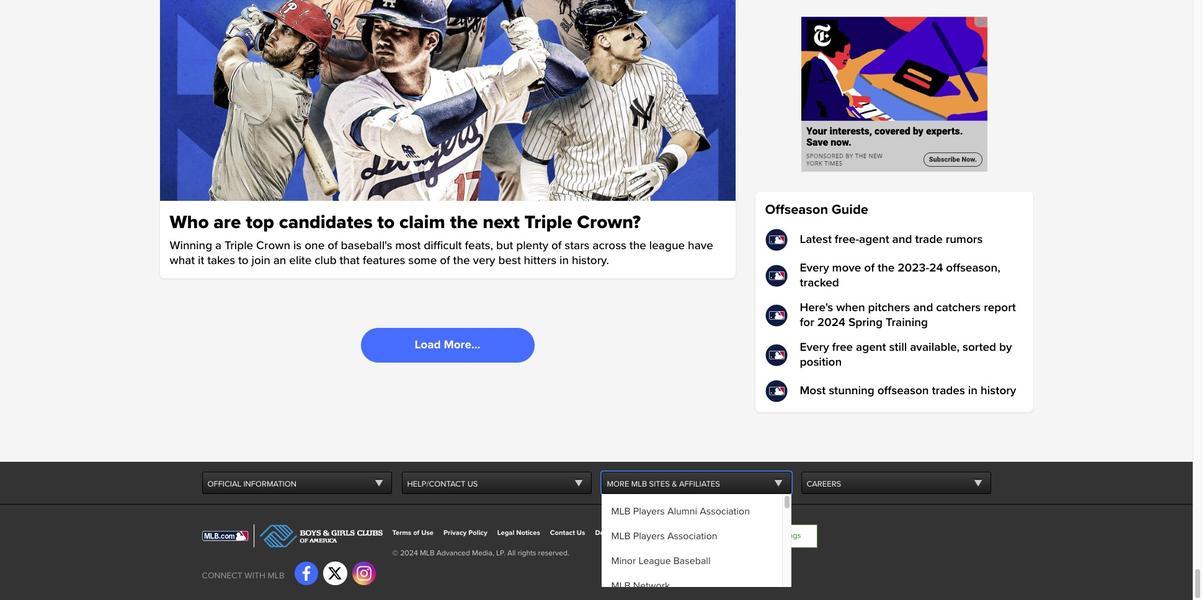 Task type: locate. For each thing, give the bounding box(es) containing it.
2 players from the top
[[634, 531, 665, 543]]

of right move
[[865, 261, 875, 276]]

mlb players alumni association
[[612, 506, 750, 518]]

when
[[837, 301, 866, 315]]

mlb image left tracked on the right top of the page
[[766, 265, 788, 287]]

0 vertical spatial 2024
[[818, 316, 846, 330]]

join
[[252, 254, 271, 268]]

0 horizontal spatial and
[[893, 233, 913, 247]]

mlb network link
[[602, 574, 782, 599]]

1 horizontal spatial and
[[914, 301, 934, 315]]

lp.
[[497, 549, 506, 558]]

2 mlb image from the top
[[766, 380, 788, 403]]

mlb
[[632, 480, 648, 490], [612, 506, 631, 518], [612, 531, 631, 543], [420, 549, 435, 558], [268, 571, 285, 581], [612, 580, 631, 593]]

every
[[800, 261, 830, 276], [800, 341, 830, 355]]

2 mlb image from the top
[[766, 305, 788, 327]]

mlb image for every
[[766, 344, 788, 367]]

in
[[560, 254, 569, 268], [969, 384, 978, 398]]

to left join
[[238, 254, 249, 268]]

0 horizontal spatial triple
[[225, 239, 253, 253]]

in right trades
[[969, 384, 978, 398]]

plenty
[[517, 239, 549, 253]]

triple up plenty
[[525, 211, 573, 234]]

league
[[639, 555, 671, 568]]

mlb left sites at the right of page
[[632, 480, 648, 490]]

share
[[640, 529, 659, 537]]

stunning
[[829, 384, 875, 398]]

load more...
[[415, 338, 481, 353]]

x image
[[328, 567, 343, 582]]

load
[[415, 338, 441, 353]]

cookies
[[743, 531, 771, 541]]

mlb image
[[766, 265, 788, 287], [766, 380, 788, 403]]

and left trade
[[893, 233, 913, 247]]

1 vertical spatial in
[[969, 384, 978, 398]]

1 mlb image from the top
[[766, 265, 788, 287]]

and up training
[[914, 301, 934, 315]]

the up "feats,"
[[450, 211, 478, 234]]

mlb network
[[612, 580, 671, 593]]

3 mlb image from the top
[[766, 344, 788, 367]]

2024 right ©
[[400, 549, 418, 558]]

in down stars
[[560, 254, 569, 268]]

a
[[215, 239, 222, 253]]

1 every from the top
[[800, 261, 830, 276]]

and inside here's when pitchers and catchers report for 2024 spring training
[[914, 301, 934, 315]]

official
[[208, 480, 242, 490]]

privacy
[[444, 529, 467, 537]]

mlb image inside every move of the 2023-24 offseason, tracked link
[[766, 265, 788, 287]]

2 vertical spatial mlb image
[[766, 344, 788, 367]]

players
[[634, 506, 665, 518], [634, 531, 665, 543]]

in inside the who are top candidates to claim the next triple crown? winning a triple crown is one of baseball's most difficult feats, but plenty of stars across the league have what it takes to join an elite club that features some of the very best hitters in history.
[[560, 254, 569, 268]]

1 players from the top
[[634, 506, 665, 518]]

mlb image for every
[[766, 265, 788, 287]]

agent inside every free agent still available, sorted by position
[[857, 341, 887, 355]]

more mlb sites & affiliates
[[607, 480, 721, 490]]

or
[[632, 529, 639, 537]]

one
[[305, 239, 325, 253]]

reserved.
[[539, 549, 570, 558]]

players for association
[[634, 531, 665, 543]]

agent for free-
[[860, 233, 890, 247]]

mlb image down offseason
[[766, 229, 788, 251]]

association up data
[[700, 506, 750, 518]]

1 vertical spatial players
[[634, 531, 665, 543]]

mlb image left most
[[766, 380, 788, 403]]

mlb image left position on the right of the page
[[766, 344, 788, 367]]

of inside "every move of the 2023-24 offseason, tracked"
[[865, 261, 875, 276]]

0 vertical spatial agent
[[860, 233, 890, 247]]

legal notices
[[498, 529, 541, 537]]

us
[[468, 480, 478, 490]]

0 vertical spatial mlb image
[[766, 229, 788, 251]]

mlb image
[[766, 229, 788, 251], [766, 305, 788, 327], [766, 344, 788, 367]]

do not sell or share my personal data cookies settings
[[596, 529, 802, 541]]

information
[[244, 480, 297, 490]]

mlb image left for at the right bottom of page
[[766, 305, 788, 327]]

mlb players alumni association link
[[602, 500, 782, 524]]

1 vertical spatial every
[[800, 341, 830, 355]]

every inside "every move of the 2023-24 offseason, tracked"
[[800, 261, 830, 276]]

very
[[473, 254, 496, 268]]

of left stars
[[552, 239, 562, 253]]

terms
[[393, 529, 412, 537]]

0 vertical spatial every
[[800, 261, 830, 276]]

more mlb sites & affiliates button
[[602, 472, 792, 495]]

to up baseball's
[[378, 211, 395, 234]]

more
[[607, 480, 630, 490]]

©
[[393, 549, 399, 558]]

report
[[985, 301, 1017, 315]]

but
[[497, 239, 514, 253]]

next
[[483, 211, 520, 234]]

1 horizontal spatial triple
[[525, 211, 573, 234]]

settings
[[773, 531, 802, 541]]

most
[[396, 239, 421, 253]]

mlb image inside here's when pitchers and catchers report for 2024 spring training link
[[766, 305, 788, 327]]

mlb image inside every free agent still available, sorted by position "link"
[[766, 344, 788, 367]]

1 mlb image from the top
[[766, 229, 788, 251]]

of left "use"
[[413, 529, 420, 537]]

baseball's
[[341, 239, 392, 253]]

the left 2023- at the right top of page
[[878, 261, 895, 276]]

data
[[701, 529, 716, 537]]

advertisement element
[[802, 17, 988, 172]]

with
[[245, 571, 266, 581]]

1 vertical spatial mlb image
[[766, 305, 788, 327]]

2024 down here's
[[818, 316, 846, 330]]

pitchers
[[869, 301, 911, 315]]

1 vertical spatial and
[[914, 301, 934, 315]]

facebook image
[[299, 567, 314, 582]]

most stunning offseason trades in history link
[[766, 380, 1024, 403]]

position
[[800, 356, 842, 370]]

offseason
[[878, 384, 930, 398]]

every inside every free agent still available, sorted by position
[[800, 341, 830, 355]]

2 every from the top
[[800, 341, 830, 355]]

sorted
[[963, 341, 997, 355]]

triple
[[525, 211, 573, 234], [225, 239, 253, 253]]

1 vertical spatial 2024
[[400, 549, 418, 558]]

boys and girls club of america image
[[254, 525, 383, 548]]

association up "baseball"
[[668, 531, 718, 543]]

every up position on the right of the page
[[800, 341, 830, 355]]

players for alumni
[[634, 506, 665, 518]]

1 vertical spatial agent
[[857, 341, 887, 355]]

help/contact us button
[[402, 472, 592, 495]]

0 vertical spatial mlb image
[[766, 265, 788, 287]]

minor league baseball link
[[602, 549, 782, 574]]

free-
[[835, 233, 860, 247]]

triple right a
[[225, 239, 253, 253]]

some
[[409, 254, 437, 268]]

trades
[[933, 384, 966, 398]]

0 horizontal spatial in
[[560, 254, 569, 268]]

the
[[450, 211, 478, 234], [630, 239, 647, 253], [454, 254, 470, 268], [878, 261, 895, 276]]

training
[[886, 316, 929, 330]]

mlb image for latest
[[766, 229, 788, 251]]

1 horizontal spatial to
[[378, 211, 395, 234]]

0 vertical spatial in
[[560, 254, 569, 268]]

every up tracked on the right top of the page
[[800, 261, 830, 276]]

0 vertical spatial triple
[[525, 211, 573, 234]]

load more... button
[[361, 328, 535, 363]]

1 vertical spatial mlb image
[[766, 380, 788, 403]]

of
[[328, 239, 338, 253], [552, 239, 562, 253], [440, 254, 450, 268], [865, 261, 875, 276], [413, 529, 420, 537]]

network
[[634, 580, 671, 593]]

0 vertical spatial to
[[378, 211, 395, 234]]

0 vertical spatial and
[[893, 233, 913, 247]]

is
[[294, 239, 302, 253]]

agent down spring
[[857, 341, 887, 355]]

do not sell or share my personal data link
[[596, 529, 716, 537]]

affiliates
[[680, 480, 721, 490]]

agent down 'guide'
[[860, 233, 890, 247]]

1 horizontal spatial 2024
[[818, 316, 846, 330]]

who are top candidates to claim the next triple crown? image
[[160, 0, 736, 201]]

winning
[[170, 239, 212, 253]]

careers button
[[802, 472, 992, 495]]

0 vertical spatial players
[[634, 506, 665, 518]]

history.
[[572, 254, 610, 268]]

sites
[[650, 480, 670, 490]]

an
[[274, 254, 286, 268]]

1 vertical spatial to
[[238, 254, 249, 268]]



Task type: describe. For each thing, give the bounding box(es) containing it.
mlb.com image
[[202, 525, 249, 549]]

and for trade
[[893, 233, 913, 247]]

here's when pitchers and catchers report for 2024 spring training
[[800, 301, 1017, 330]]

us
[[577, 529, 586, 537]]

here's
[[800, 301, 834, 315]]

0 horizontal spatial to
[[238, 254, 249, 268]]

history
[[981, 384, 1017, 398]]

personal
[[672, 529, 700, 537]]

mlb up sell
[[612, 506, 631, 518]]

careers
[[807, 480, 842, 490]]

what
[[170, 254, 195, 268]]

takes
[[207, 254, 235, 268]]

instagram image
[[357, 567, 372, 582]]

crown?
[[577, 211, 641, 234]]

connect
[[202, 571, 243, 581]]

0 horizontal spatial 2024
[[400, 549, 418, 558]]

mlb down 'minor' on the bottom
[[612, 580, 631, 593]]

who are top candidates to claim the next triple crown? winning a triple crown is one of baseball's most difficult feats, but plenty of stars across the league have what it takes to join an elite club that features some of the very best hitters in history.
[[170, 211, 714, 268]]

available,
[[911, 341, 960, 355]]

every for every free agent still available, sorted by position
[[800, 341, 830, 355]]

the right across
[[630, 239, 647, 253]]

offseason,
[[947, 261, 1001, 276]]

free
[[833, 341, 854, 355]]

alumni
[[668, 506, 698, 518]]

1 vertical spatial triple
[[225, 239, 253, 253]]

mlb left or
[[612, 531, 631, 543]]

it
[[198, 254, 204, 268]]

terms of use
[[393, 529, 434, 537]]

agent for free
[[857, 341, 887, 355]]

minor league baseball
[[612, 555, 711, 568]]

difficult
[[424, 239, 462, 253]]

hitters
[[524, 254, 557, 268]]

that
[[340, 254, 360, 268]]

sell
[[619, 529, 630, 537]]

spring
[[849, 316, 883, 330]]

most
[[800, 384, 826, 398]]

latest free-agent and trade rumors link
[[766, 229, 1024, 251]]

the left very
[[454, 254, 470, 268]]

baseball
[[674, 555, 711, 568]]

rumors
[[946, 233, 983, 247]]

claim
[[400, 211, 446, 234]]

top
[[246, 211, 274, 234]]

most stunning offseason trades in history
[[800, 384, 1017, 398]]

© 2024 mlb advanced media, lp. all rights reserved.
[[393, 549, 570, 558]]

have
[[688, 239, 714, 253]]

here's when pitchers and catchers report for 2024 spring training link
[[766, 301, 1024, 331]]

cookies settings button
[[726, 525, 818, 549]]

contact us
[[550, 529, 586, 537]]

1 horizontal spatial in
[[969, 384, 978, 398]]

every move of the 2023-24 offseason, tracked link
[[766, 261, 1024, 291]]

the inside "every move of the 2023-24 offseason, tracked"
[[878, 261, 895, 276]]

privacy policy
[[444, 529, 488, 537]]

legal notices link
[[498, 529, 541, 537]]

offseason guide
[[766, 202, 869, 218]]

official information button
[[202, 472, 392, 495]]

features
[[363, 254, 406, 268]]

all
[[508, 549, 516, 558]]

are
[[214, 211, 241, 234]]

legal
[[498, 529, 515, 537]]

move
[[833, 261, 862, 276]]

elite
[[289, 254, 312, 268]]

notices
[[517, 529, 541, 537]]

mlb image for most
[[766, 380, 788, 403]]

who
[[170, 211, 209, 234]]

guide
[[832, 202, 869, 218]]

tracked
[[800, 276, 840, 290]]

1 vertical spatial association
[[668, 531, 718, 543]]

every move of the 2023-24 offseason, tracked
[[800, 261, 1001, 290]]

who are top candidates to claim the next triple crown? link
[[170, 211, 726, 234]]

of up the club
[[328, 239, 338, 253]]

club
[[315, 254, 337, 268]]

mlb inside popup button
[[632, 480, 648, 490]]

use
[[422, 529, 434, 537]]

not
[[606, 529, 617, 537]]

of down difficult
[[440, 254, 450, 268]]

mlb down "use"
[[420, 549, 435, 558]]

do
[[596, 529, 605, 537]]

minor
[[612, 555, 636, 568]]

policy
[[469, 529, 488, 537]]

24
[[930, 261, 944, 276]]

every free agent still available, sorted by position
[[800, 341, 1013, 370]]

catchers
[[937, 301, 982, 315]]

2024 inside here's when pitchers and catchers report for 2024 spring training
[[818, 316, 846, 330]]

and for catchers
[[914, 301, 934, 315]]

0 vertical spatial association
[[700, 506, 750, 518]]

more...
[[444, 338, 481, 353]]

&
[[672, 480, 678, 490]]

media,
[[472, 549, 495, 558]]

mlb players association
[[612, 531, 718, 543]]

every for every move of the 2023-24 offseason, tracked
[[800, 261, 830, 276]]

across
[[593, 239, 627, 253]]

feats,
[[465, 239, 493, 253]]

league
[[650, 239, 685, 253]]

mlb image for here's
[[766, 305, 788, 327]]

advanced
[[437, 549, 470, 558]]

mlb right with
[[268, 571, 285, 581]]

privacy policy link
[[444, 529, 488, 537]]

help/contact
[[408, 480, 466, 490]]

best
[[499, 254, 521, 268]]

rights
[[518, 549, 537, 558]]

connect with mlb
[[202, 571, 285, 581]]



Task type: vqa. For each thing, say whether or not it's contained in the screenshot.
1st,
no



